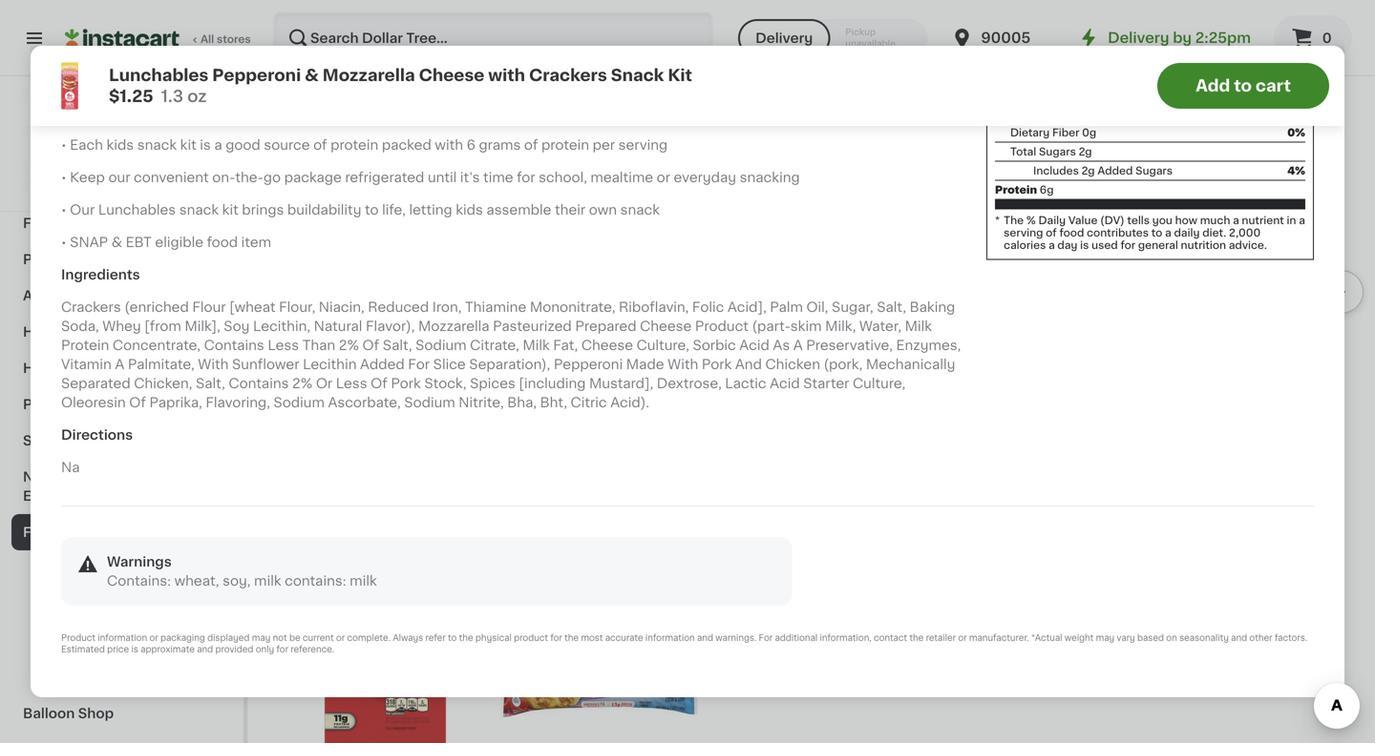 Task type: vqa. For each thing, say whether or not it's contained in the screenshot.
'Frozen Foods'
yes



Task type: locate. For each thing, give the bounding box(es) containing it.
source
[[264, 139, 310, 152]]

of for serving
[[1046, 228, 1057, 238]]

2% up 'sausage'
[[292, 377, 313, 391]]

2 $20, from the left
[[543, 356, 567, 367]]

of
[[313, 139, 327, 152], [524, 139, 538, 152], [1046, 228, 1057, 238]]

lunchables down and
[[713, 373, 791, 387]]

daily
[[1039, 215, 1066, 226]]

kit
[[212, 74, 228, 87], [180, 139, 196, 152], [222, 204, 239, 217]]

2 information from the left
[[645, 635, 695, 643]]

1 vertical spatial care
[[72, 362, 105, 375]]

0 horizontal spatial culture,
[[637, 339, 689, 353]]

add to cart
[[1196, 78, 1291, 94]]

& inside home improvement & hardware
[[164, 161, 175, 175]]

of down chicken,
[[129, 396, 146, 410]]

health care
[[23, 362, 105, 375]]

separation),
[[469, 358, 550, 372]]

save
[[356, 356, 381, 367], [782, 356, 807, 367], [569, 356, 594, 367], [995, 356, 1021, 367]]

acid],
[[728, 301, 767, 314]]

2 spend $32, save $5 from the left
[[932, 356, 1037, 367]]

1 horizontal spatial $32,
[[969, 356, 993, 367]]

25 for armour lunchmaker ham
[[521, 330, 535, 340]]

packed
[[382, 139, 432, 152]]

lunchables inside lunchables pepperoni & mozzarella cheese with crackers snack kit
[[713, 373, 791, 387]]

100%
[[49, 184, 78, 194]]

mustard],
[[589, 377, 653, 391]]

pepperoni
[[212, 67, 301, 84], [554, 358, 623, 372], [794, 373, 863, 387]]

2 horizontal spatial on-
[[653, 106, 676, 119]]

pepperoni inside lunchables pepperoni & mozzarella cheese with crackers snack kit
[[794, 373, 863, 387]]

may up only
[[252, 635, 271, 643]]

• inside the • features real, epic food including pepperoni made with pork and chicken, kraft mozzarella pasteurized prepared cheese product and crackers
[[61, 22, 66, 35]]

add for lunchables pepperoni & mozzarella cheese with crackers snack kit
[[868, 137, 895, 150]]

1 spend from the left
[[292, 356, 327, 367]]

go up brings
[[263, 171, 281, 184]]

• for • built to be eaten, lunchables come conveniently packaged for an easy school lunch or on-the-go snacking
[[61, 106, 66, 119]]

snack for lunchables turkey & cheddar cheese with crackers snack kit
[[989, 411, 1030, 425]]

0 horizontal spatial protein
[[331, 139, 378, 152]]

to inside add to cart 'button'
[[1234, 78, 1252, 94]]

$ 1 25 down baking
[[930, 329, 961, 349]]

0 vertical spatial kids
[[107, 139, 134, 152]]

lunchables
[[109, 67, 209, 84], [70, 74, 148, 87], [187, 106, 265, 119], [98, 204, 176, 217], [713, 373, 791, 387], [926, 373, 1004, 387]]

2 vertical spatial pepperoni
[[794, 373, 863, 387]]

2 horizontal spatial kit
[[1034, 411, 1052, 425]]

frozen for frozen foods
[[23, 526, 69, 540]]

1 horizontal spatial a
[[793, 339, 803, 353]]

view more
[[1252, 72, 1324, 85]]

mozzarella
[[323, 67, 415, 84], [418, 320, 490, 333], [713, 392, 784, 406]]

mozzarella inside crackers (enriched flour [wheat flour, niacin, reduced iron, thiamine mononitrate, riboflavin, folic acid], palm oil, sugar, salt, baking soda, whey [from milk], soy lecithin, natural flavor), mozzarella pasteurized prepared cheese product (part-skim milk, water, milk protein concentrate, contains less than 2% of salt, sodium citrate, milk fat, cheese culture, sorbic acid as a preservative, enzymes, vitamin a palmitate, with sunflower lecithin added for slice separation), pepperoni made with pork and chicken (pork, mechanically separated chicken, salt, contains 2% or less of pork stock, spices [including mustard], dextrose, lactic acid starter culture, oleoresin of paprika, flavoring, sodium ascorbate, sodium nitrite, bha, bht, citric acid).
[[418, 320, 490, 333]]

$ for armour lunchmaker ham
[[503, 330, 511, 340]]

$4 up lunchmaker
[[597, 356, 611, 367]]

2 horizontal spatial snack
[[989, 411, 1030, 425]]

spend $20, save $4 down the fat,
[[505, 356, 611, 367]]

1 $5 from the left
[[810, 356, 824, 367]]

protein down 'home & garden' in the top left of the page
[[61, 339, 109, 353]]

crackers inside lunchables turkey & cheddar cheese with crackers snack kit
[[926, 411, 986, 425]]

snack down the starter
[[776, 411, 817, 425]]

product inside product information or packaging displayed may not be current or complete. always refer to the physical product for the most accurate information and warnings. for additional information, contact the retailer or manufacturer. *actual weight may vary based on seasonality and other factors. estimated price is approximate and provided only for reference.
[[61, 635, 96, 643]]

0 vertical spatial 2%
[[339, 339, 359, 353]]

spend $20, save $4 for lunchmaker
[[505, 356, 611, 367]]

lunchables up 'cheddar'
[[926, 373, 1004, 387]]

all
[[201, 34, 214, 44]]

kit down turkey
[[1034, 411, 1052, 425]]

1 home from the top
[[23, 161, 64, 175]]

of up package at the top left of page
[[313, 139, 327, 152]]

of
[[362, 339, 379, 353], [371, 377, 388, 391], [129, 396, 146, 410]]

5% 16%
[[1283, 70, 1306, 100]]

$ 1 25 up and
[[717, 329, 748, 349]]

0 vertical spatial added
[[1098, 165, 1133, 176]]

with inside lunchables turkey & cheddar cheese with crackers snack kit
[[1043, 392, 1071, 406]]

crackers inside lunchables pepperoni & mozzarella cheese with crackers snack kit $1.25 1.3 oz
[[529, 67, 607, 84]]

armour
[[500, 373, 549, 387]]

the- up • built to be eaten, lunchables come conveniently packaged for an easy school lunch or on-the-go snacking
[[395, 74, 423, 87]]

is right price
[[131, 646, 138, 655]]

3 add button from the left
[[831, 127, 905, 161]]

• for • snap & ebt eligible food item
[[61, 236, 66, 249]]

spend up lactic
[[719, 356, 754, 367]]

0 vertical spatial pork
[[702, 358, 732, 372]]

snack inside lunchables pepperoni & mozzarella cheese with crackers snack kit $1.25 1.3 oz
[[611, 67, 664, 84]]

1 horizontal spatial oz
[[519, 409, 532, 420]]

4 • from the top
[[61, 139, 66, 152]]

view more link
[[1252, 69, 1337, 88]]

add to cart button
[[1158, 63, 1329, 109]]

1 $ from the left
[[290, 330, 297, 340]]

2 save from the left
[[782, 356, 807, 367]]

1 horizontal spatial culture,
[[853, 377, 906, 391]]

1 vertical spatial product
[[61, 635, 96, 643]]

1 $32, from the left
[[756, 356, 780, 367]]

be right not
[[289, 635, 301, 643]]

kit inside lunchables turkey & cheddar cheese with crackers snack kit
[[1034, 411, 1052, 425]]

1 add button from the left
[[405, 127, 479, 161]]

1 horizontal spatial go
[[423, 74, 441, 87]]

0 vertical spatial mozzarella
[[323, 67, 415, 84]]

food right epic
[[196, 22, 227, 35]]

reduced
[[368, 301, 429, 314]]

1 vertical spatial contains
[[229, 377, 289, 391]]

contains:
[[285, 575, 346, 588]]

& right turkey
[[1056, 373, 1066, 387]]

4 $ from the left
[[930, 330, 937, 340]]

1 horizontal spatial information
[[645, 635, 695, 643]]

2 vertical spatial mozzarella
[[713, 392, 784, 406]]

acid up and
[[739, 339, 770, 353]]

1 vertical spatial on-
[[653, 106, 676, 119]]

is left good
[[200, 139, 211, 152]]

crackers inside lunchables pepperoni & mozzarella cheese with crackers snack kit
[[713, 411, 773, 425]]

food
[[196, 22, 227, 35], [1060, 228, 1084, 238], [207, 236, 238, 249]]

• left our at the left of page
[[61, 204, 66, 217]]

1 horizontal spatial spend $20, save $4
[[505, 356, 611, 367]]

1 vertical spatial refrigerated
[[34, 563, 119, 576]]

snack inside lunchables turkey & cheddar cheese with crackers snack kit
[[989, 411, 1030, 425]]

time
[[483, 171, 513, 184]]

or right lunch
[[636, 106, 649, 119]]

3 25 from the left
[[521, 330, 535, 340]]

kit for lunchables turkey & cheddar cheese with crackers snack kit
[[1034, 411, 1052, 425]]

0 vertical spatial pepperoni
[[212, 67, 301, 84]]

kit for is
[[180, 139, 196, 152]]

snack inside lunchables pepperoni & mozzarella cheese with crackers snack kit
[[776, 411, 817, 425]]

1 down flour,
[[297, 329, 306, 349]]

2 vertical spatial of
[[129, 396, 146, 410]]

for inside * the % daily value (dv) tells you how much a nutrient in a serving of food contributes to a daily diet. 2,000 calories a day is used for general nutrition advice.
[[1121, 240, 1136, 250]]

pepperoni for lunchables pepperoni & mozzarella cheese with crackers snack kit
[[794, 373, 863, 387]]

$ 1 25 for lunchables turkey & cheddar cheese with crackers snack kit
[[930, 329, 961, 349]]

25 down acid], on the right top of the page
[[734, 330, 748, 340]]

kraft
[[563, 22, 596, 35]]

*actual
[[1031, 635, 1062, 643]]

2 $ from the left
[[717, 330, 724, 340]]

serving up calories
[[1004, 228, 1043, 238]]

for down contributes at right
[[1121, 240, 1136, 250]]

on- down good
[[212, 171, 235, 184]]

crackers
[[529, 67, 607, 84], [61, 301, 121, 314], [713, 411, 773, 425], [926, 411, 986, 425]]

1 horizontal spatial refrigerated link
[[287, 521, 421, 544]]

0 vertical spatial an
[[352, 74, 369, 87]]

2 horizontal spatial the
[[910, 635, 924, 643]]

add for lunchables turkey & cheddar cheese with crackers snack kit
[[1081, 137, 1109, 150]]

home up hardware
[[23, 161, 64, 175]]

1 $20, from the left
[[330, 356, 354, 367]]

2 spend from the left
[[719, 356, 754, 367]]

mozzarella inside lunchables pepperoni & mozzarella cheese with crackers snack kit
[[713, 392, 784, 406]]

1 $ 1 25 from the left
[[290, 329, 322, 349]]

for down not
[[276, 646, 288, 655]]

add for armour lunchmaker ham
[[654, 137, 682, 150]]

delivery left cheese
[[756, 32, 813, 45]]

2 spend $20, save $4 from the left
[[505, 356, 611, 367]]

may left vary on the bottom right
[[1096, 635, 1115, 643]]

spend $32, save $5 for turkey
[[932, 356, 1037, 367]]

1 may from the left
[[252, 635, 271, 643]]

0 vertical spatial 2g
[[1079, 146, 1092, 157]]

school
[[547, 106, 592, 119]]

0 horizontal spatial spend $20, save $4
[[292, 356, 398, 367]]

culture, down mechanically
[[853, 377, 906, 391]]

0 horizontal spatial $32,
[[756, 356, 780, 367]]

add for john morrell smoked sausage
[[441, 137, 469, 150]]

0 horizontal spatial information
[[98, 635, 147, 643]]

day
[[1058, 240, 1078, 250]]

spend $20, save $4
[[292, 356, 398, 367], [505, 356, 611, 367]]

nitrite,
[[459, 396, 504, 410]]

4 save from the left
[[995, 356, 1021, 367]]

1 1 from the left
[[297, 329, 306, 349]]

0 horizontal spatial $5
[[810, 356, 824, 367]]

7 • from the top
[[61, 236, 66, 249]]

2 vertical spatial kit
[[222, 204, 239, 217]]

0 vertical spatial contains
[[204, 339, 264, 353]]

4 spend from the left
[[932, 356, 967, 367]]

$32, for turkey
[[969, 356, 993, 367]]

& inside lunchables pepperoni & mozzarella cheese with crackers snack kit $1.25 1.3 oz
[[305, 67, 319, 84]]

save down as
[[782, 356, 807, 367]]

0 horizontal spatial the
[[459, 635, 473, 643]]

with inside lunchables pepperoni & mozzarella cheese with crackers snack kit
[[843, 392, 871, 406]]

0 horizontal spatial product
[[514, 635, 548, 643]]

1 horizontal spatial salt,
[[383, 339, 412, 353]]

1 for lunchables pepperoni & mozzarella cheese with crackers snack kit
[[724, 329, 732, 349]]

1 vertical spatial kids
[[456, 204, 483, 217]]

save up morrell
[[356, 356, 381, 367]]

& inside lunchables turkey & cheddar cheese with crackers snack kit
[[1056, 373, 1066, 387]]

of up 'ascorbate,' at the left
[[371, 377, 388, 391]]

kids
[[107, 139, 134, 152], [456, 204, 483, 217]]

4 add button from the left
[[1044, 127, 1118, 161]]

1 vertical spatial sugars
[[1136, 165, 1173, 176]]

to inside * the % daily value (dv) tells you how much a nutrient in a serving of food contributes to a daily diet. 2,000 calories a day is used for general nutrition advice.
[[1152, 228, 1163, 238]]

3 $ 1 25 from the left
[[503, 329, 535, 349]]

& left sale at the top left of page
[[305, 67, 319, 84]]

5 • from the top
[[61, 171, 66, 184]]

milk],
[[185, 320, 220, 333]]

1 vertical spatial kit
[[180, 139, 196, 152]]

home for home improvement & hardware
[[23, 161, 64, 175]]

save for lunchmaker
[[569, 356, 594, 367]]

citrate,
[[470, 339, 519, 353]]

conveniently
[[310, 106, 396, 119]]

2.6 oz
[[500, 409, 532, 420]]

care for health care
[[72, 362, 105, 375]]

$20, down the fat,
[[543, 356, 567, 367]]

2 $32, from the left
[[969, 356, 993, 367]]

to right refer
[[448, 635, 457, 643]]

spend for lunchables turkey & cheddar cheese with crackers snack kit
[[932, 356, 967, 367]]

1 horizontal spatial 2%
[[339, 339, 359, 353]]

with for lunchables pepperoni & mozzarella cheese with crackers snack kit $1.25 1.3 oz
[[488, 67, 525, 84]]

provided
[[215, 646, 254, 655]]

frozen down "ice cream" on the bottom of page
[[34, 635, 80, 648]]

0 horizontal spatial product
[[61, 635, 96, 643]]

cheese down prepared
[[581, 339, 633, 353]]

1 vertical spatial protein
[[61, 339, 109, 353]]

0 horizontal spatial snack
[[611, 67, 664, 84]]

lecithin
[[303, 358, 357, 372]]

milk right soy,
[[254, 575, 281, 588]]

lunchables inside lunchables pepperoni & mozzarella cheese with crackers snack kit $1.25 1.3 oz
[[109, 67, 209, 84]]

spend down the than on the top left of page
[[292, 356, 327, 367]]

product group
[[287, 121, 484, 460], [500, 121, 698, 459], [713, 121, 911, 479], [926, 121, 1124, 479], [1139, 121, 1337, 478], [287, 575, 484, 744], [500, 575, 698, 744]]

2 with from the left
[[668, 358, 698, 372]]

health care link
[[11, 351, 232, 387]]

and down packaging
[[197, 646, 213, 655]]

everyday
[[57, 165, 108, 175]]

kit for brings
[[222, 204, 239, 217]]

2 $4 from the left
[[597, 356, 611, 367]]

0 vertical spatial salt,
[[877, 301, 906, 314]]

with up dextrose,
[[668, 358, 698, 372]]

2 milk from the left
[[350, 575, 377, 588]]

factors.
[[1275, 635, 1308, 643]]

1 vertical spatial oz
[[519, 409, 532, 420]]

delivery inside button
[[756, 32, 813, 45]]

the-
[[395, 74, 423, 87], [676, 106, 704, 119], [235, 171, 263, 184]]

4 $ 1 25 from the left
[[930, 329, 961, 349]]

advice.
[[1229, 240, 1267, 250]]

kit for lunchables pepperoni & mozzarella cheese with crackers snack kit
[[820, 411, 839, 425]]

1 vertical spatial be
[[289, 635, 301, 643]]

1 horizontal spatial kids
[[456, 204, 483, 217]]

0 horizontal spatial a
[[115, 358, 124, 372]]

1 • from the top
[[61, 22, 66, 35]]

2g right includes
[[1082, 165, 1095, 176]]

2 protein from the left
[[541, 139, 589, 152]]

of right grams
[[524, 139, 538, 152]]

6 • from the top
[[61, 204, 66, 217]]

0 horizontal spatial $4
[[384, 356, 398, 367]]

1 spend $32, save $5 from the left
[[719, 356, 824, 367]]

pepperoni inside lunchables pepperoni & mozzarella cheese with crackers snack kit $1.25 1.3 oz
[[212, 67, 301, 84]]

john
[[287, 373, 320, 387]]

0
[[1322, 32, 1332, 45]]

balloon
[[23, 708, 75, 721]]

warnings
[[107, 556, 172, 569]]

cheese down riboflavin,
[[640, 320, 692, 333]]

2 $ 1 25 from the left
[[717, 329, 748, 349]]

refrigerated link up the contains:
[[287, 521, 421, 544]]

grams
[[479, 139, 521, 152]]

1 horizontal spatial crackers
[[151, 74, 209, 87]]

spend $32, save $5
[[719, 356, 824, 367], [932, 356, 1037, 367]]

the left physical
[[459, 635, 473, 643]]

4 1 from the left
[[937, 329, 946, 349]]

bht,
[[540, 396, 567, 410]]

$5
[[810, 356, 824, 367], [1023, 356, 1037, 367]]

$20, up morrell
[[330, 356, 354, 367]]

kit down all stores at the left of page
[[212, 74, 228, 87]]

3 the from the left
[[910, 635, 924, 643]]

0 vertical spatial for
[[408, 358, 430, 372]]

cheese for lunchables turkey & cheddar cheese with crackers snack kit
[[988, 392, 1039, 406]]

cheese down turkey
[[988, 392, 1039, 406]]

flavor),
[[366, 320, 415, 333]]

0 vertical spatial less
[[268, 339, 299, 353]]

tree
[[129, 142, 159, 156]]

0 horizontal spatial spend $32, save $5
[[719, 356, 824, 367]]

1 horizontal spatial refrigerated
[[287, 523, 421, 543]]

protein up school,
[[541, 139, 589, 152]]

kit inside lunchables pepperoni & mozzarella cheese with crackers snack kit
[[820, 411, 839, 425]]

6
[[467, 139, 476, 152]]

lunchables inside lunchables turkey & cheddar cheese with crackers snack kit
[[926, 373, 1004, 387]]

cheese down the starter
[[787, 392, 839, 406]]

0 vertical spatial 4%
[[1288, 108, 1306, 119]]

with inside lunchables pepperoni & mozzarella cheese with crackers snack kit $1.25 1.3 oz
[[488, 67, 525, 84]]

home inside home improvement & hardware
[[23, 161, 64, 175]]

3 save from the left
[[569, 356, 594, 367]]

0 vertical spatial home
[[23, 161, 64, 175]]

• each kids snack kit is a good source of protein packed with 6 grams of protein per serving
[[61, 139, 668, 152]]

1 horizontal spatial may
[[1096, 635, 1115, 643]]

care up ingredients
[[87, 253, 120, 266]]

protein
[[331, 139, 378, 152], [541, 139, 589, 152]]

sodium up slice
[[416, 339, 467, 353]]

2 home from the top
[[23, 326, 64, 339]]

of inside * the % daily value (dv) tells you how much a nutrient in a serving of food contributes to a daily diet. 2,000 calories a day is used for general nutrition advice.
[[1046, 228, 1057, 238]]

milk right the contains:
[[350, 575, 377, 588]]

3 • from the top
[[61, 106, 66, 119]]

& down preservative,
[[866, 373, 877, 387]]

dollar
[[84, 142, 126, 156]]

1 vertical spatial for
[[759, 635, 773, 643]]

0 horizontal spatial on-
[[212, 171, 235, 184]]

1 horizontal spatial of
[[524, 139, 538, 152]]

seasonality
[[1180, 635, 1229, 643]]

personal
[[23, 253, 83, 266]]

3 1 from the left
[[511, 329, 519, 349]]

0 horizontal spatial $20,
[[330, 356, 354, 367]]

mozzarella inside lunchables pepperoni & mozzarella cheese with crackers snack kit $1.25 1.3 oz
[[323, 67, 415, 84]]

baking
[[910, 301, 955, 314]]

home for home & garden
[[23, 326, 64, 339]]

warnings.
[[716, 635, 757, 643]]

to up general
[[1152, 228, 1163, 238]]

1 down baking
[[937, 329, 946, 349]]

contact
[[874, 635, 907, 643]]

cheese inside lunchables turkey & cheddar cheese with crackers snack kit
[[988, 392, 1039, 406]]

assemble
[[487, 204, 551, 217]]

1 up separation),
[[511, 329, 519, 349]]

added inside crackers (enriched flour [wheat flour, niacin, reduced iron, thiamine mononitrate, riboflavin, folic acid], palm oil, sugar, salt, baking soda, whey [from milk], soy lecithin, natural flavor), mozzarella pasteurized prepared cheese product (part-skim milk, water, milk protein concentrate, contains less than 2% of salt, sodium citrate, milk fat, cheese culture, sorbic acid as a preservative, enzymes, vitamin a palmitate, with sunflower lecithin added for slice separation), pepperoni made with pork and chicken (pork, mechanically separated chicken, salt, contains 2% or less of pork stock, spices [including mustard], dextrose, lactic acid starter culture, oleoresin of paprika, flavoring, sodium ascorbate, sodium nitrite, bha, bht, citric acid).
[[360, 358, 405, 372]]

0 vertical spatial milk
[[905, 320, 932, 333]]

&
[[305, 67, 319, 84], [80, 125, 91, 138], [164, 161, 175, 175], [61, 217, 72, 230], [112, 236, 122, 249], [68, 326, 79, 339], [866, 373, 877, 387], [1056, 373, 1066, 387]]

1 horizontal spatial protein
[[995, 185, 1037, 195]]

sugars up the you
[[1136, 165, 1173, 176]]

added up (dv)
[[1098, 165, 1133, 176]]

0 horizontal spatial protein
[[61, 339, 109, 353]]

• for • features real, epic food including pepperoni made with pork and chicken, kraft mozzarella pasteurized prepared cheese product and crackers
[[61, 22, 66, 35]]

1 horizontal spatial on-
[[372, 74, 395, 87]]

2 1 from the left
[[724, 329, 732, 349]]

& up guarantee
[[164, 161, 175, 175]]

with inside the • features real, epic food including pepperoni made with pork and chicken, kraft mozzarella pasteurized prepared cheese product and crackers
[[409, 22, 438, 35]]

with left 6
[[435, 139, 463, 152]]

party
[[130, 471, 167, 484]]

ham
[[639, 373, 670, 387]]

1 horizontal spatial the
[[565, 635, 579, 643]]

crackers for lunchables pepperoni & mozzarella cheese with crackers snack kit
[[713, 411, 773, 425]]

$20, for lunchmaker
[[543, 356, 567, 367]]

cheese for lunchables pepperoni & mozzarella cheese with crackers snack kit $1.25 1.3 oz
[[419, 67, 484, 84]]

and left '90005'
[[930, 22, 955, 35]]

1 spend $20, save $4 from the left
[[292, 356, 398, 367]]

balloon shop link
[[11, 696, 232, 733]]

0 button
[[1274, 15, 1352, 61]]

1 vertical spatial milk
[[523, 339, 550, 353]]

mealtime
[[591, 171, 653, 184]]

cheese inside lunchables pepperoni & mozzarella cheese with crackers snack kit
[[787, 392, 839, 406]]

1 horizontal spatial mozzarella
[[418, 320, 490, 333]]

a up the separated
[[115, 358, 124, 372]]

pork down sorbic
[[702, 358, 732, 372]]

everyday
[[674, 171, 736, 184]]

25 for john morrell smoked sausage
[[308, 330, 322, 340]]

pasteurized
[[674, 22, 753, 35]]

you
[[1153, 215, 1173, 226]]

(9)
[[570, 394, 585, 405]]

added up smoked
[[360, 358, 405, 372]]

1 vertical spatial pepperoni
[[554, 358, 623, 372]]

current
[[303, 635, 334, 643]]

oz right 1.3 in the top of the page
[[187, 88, 207, 105]]

$20, for morrell
[[330, 356, 354, 367]]

acid down the chicken
[[770, 377, 800, 391]]

2 • from the top
[[61, 74, 66, 87]]

is inside product information or packaging displayed may not be current or complete. always refer to the physical product for the most accurate information and warnings. for additional information, contact the retailer or manufacturer. *actual weight may vary based on seasonality and other factors. estimated price is approximate and provided only for reference.
[[131, 646, 138, 655]]

for
[[408, 358, 430, 372], [759, 635, 773, 643]]

0 horizontal spatial go
[[263, 171, 281, 184]]

be inside product information or packaging displayed may not be current or complete. always refer to the physical product for the most accurate information and warnings. for additional information, contact the retailer or manufacturer. *actual weight may vary based on seasonality and other factors. estimated price is approximate and provided only for reference.
[[289, 635, 301, 643]]

1 vertical spatial culture,
[[853, 377, 906, 391]]

$4 up smoked
[[384, 356, 398, 367]]

eaten,
[[142, 106, 183, 119]]

manufacturer.
[[969, 635, 1029, 643]]

• for • each kids snack kit is a good source of protein packed with 6 grams of protein per serving
[[61, 139, 66, 152]]

weight
[[1065, 635, 1094, 643]]

1 save from the left
[[356, 356, 381, 367]]

4 25 from the left
[[948, 330, 961, 340]]

with down milk],
[[198, 358, 229, 372]]

kit inside lunchables pepperoni & mozzarella cheese with crackers snack kit $1.25 1.3 oz
[[668, 67, 692, 84]]

cheese up packaged
[[419, 67, 484, 84]]

$ left the than on the top left of page
[[290, 330, 297, 340]]

25 down baking
[[948, 330, 961, 340]]

2 vertical spatial salt,
[[196, 377, 225, 391]]

spend $32, save $5 for pepperoni
[[719, 356, 824, 367]]

1 with from the left
[[198, 358, 229, 372]]

1 horizontal spatial acid
[[770, 377, 800, 391]]

salt, down flavor),
[[383, 339, 412, 353]]

2 horizontal spatial mozzarella
[[713, 392, 784, 406]]

sausage
[[287, 392, 344, 406]]

0 horizontal spatial an
[[352, 74, 369, 87]]

1 horizontal spatial $4
[[597, 356, 611, 367]]

1 $4 from the left
[[384, 356, 398, 367]]

0 vertical spatial sugars
[[1039, 146, 1076, 157]]

acid
[[739, 339, 770, 353], [770, 377, 800, 391]]

be
[[121, 106, 138, 119], [289, 635, 301, 643]]

the- up everyday
[[676, 106, 704, 119]]

total sugars 2g
[[1010, 146, 1092, 157]]

than
[[302, 339, 335, 353]]

3 spend from the left
[[505, 356, 540, 367]]

culture, up made at the top left
[[637, 339, 689, 353]]

cheese inside lunchables pepperoni & mozzarella cheese with crackers snack kit $1.25 1.3 oz
[[419, 67, 484, 84]]

a up 2,000
[[1233, 215, 1239, 226]]

1 vertical spatial an
[[492, 106, 508, 119]]

for right eat on the left top
[[330, 74, 349, 87]]

add button for cheddar
[[1044, 127, 1118, 161]]

1 25 from the left
[[308, 330, 322, 340]]

0 horizontal spatial oz
[[187, 88, 207, 105]]

product right cheese
[[873, 22, 927, 35]]

$ for lunchables pepperoni & mozzarella cheese with crackers snack kit
[[717, 330, 724, 340]]

0 vertical spatial product
[[873, 22, 927, 35]]

25 down flour,
[[308, 330, 322, 340]]

electronics
[[23, 89, 101, 102]]

all stores
[[201, 34, 251, 44]]

the left retailer
[[910, 635, 924, 643]]

snacking right everyday
[[740, 171, 800, 184]]

0 vertical spatial go
[[423, 74, 441, 87]]

0 vertical spatial product
[[695, 320, 749, 333]]

None search field
[[273, 11, 714, 65]]

1 vertical spatial of
[[371, 377, 388, 391]]

0 vertical spatial acid
[[739, 339, 770, 353]]

spend $32, save $5 up lunchables turkey & cheddar cheese with crackers snack kit
[[932, 356, 1037, 367]]

$ for john morrell smoked sausage
[[290, 330, 297, 340]]

1 protein from the left
[[331, 139, 378, 152]]

3 $ from the left
[[503, 330, 511, 340]]

2 25 from the left
[[734, 330, 748, 340]]

a
[[793, 339, 803, 353], [115, 358, 124, 372]]

morrell
[[324, 373, 370, 387]]

pepperoni for lunchables pepperoni & mozzarella cheese with crackers snack kit $1.25 1.3 oz
[[212, 67, 301, 84]]

$4 for morrell
[[384, 356, 398, 367]]

pepperoni inside crackers (enriched flour [wheat flour, niacin, reduced iron, thiamine mononitrate, riboflavin, folic acid], palm oil, sugar, salt, baking soda, whey [from milk], soy lecithin, natural flavor), mozzarella pasteurized prepared cheese product (part-skim milk, water, milk protein concentrate, contains less than 2% of salt, sodium citrate, milk fat, cheese culture, sorbic acid as a preservative, enzymes, vitamin a palmitate, with sunflower lecithin added for slice separation), pepperoni made with pork and chicken (pork, mechanically separated chicken, salt, contains 2% or less of pork stock, spices [including mustard], dextrose, lactic acid starter culture, oleoresin of paprika, flavoring, sodium ascorbate, sodium nitrite, bha, bht, citric acid).
[[554, 358, 623, 372]]

1 horizontal spatial be
[[289, 635, 301, 643]]

cart
[[1256, 78, 1291, 94]]

kids down accessories
[[107, 139, 134, 152]]

including
[[231, 22, 292, 35]]

1 the from the left
[[459, 635, 473, 643]]

& left ebt
[[112, 236, 122, 249]]

• left keep
[[61, 171, 66, 184]]

0 vertical spatial kit
[[212, 74, 228, 87]]

2 $5 from the left
[[1023, 356, 1037, 367]]

0 vertical spatial frozen
[[23, 526, 69, 540]]



Task type: describe. For each thing, give the bounding box(es) containing it.
delivery by 2:25pm link
[[1077, 27, 1251, 50]]

0 vertical spatial a
[[793, 339, 803, 353]]

2 add button from the left
[[618, 127, 692, 161]]

snack up packaged
[[444, 74, 483, 87]]

%
[[1027, 215, 1036, 226]]

• for • lunchables crackers kit is ready to eat for an on-the-go snack
[[61, 74, 66, 87]]

home improvement & hardware
[[23, 161, 175, 194]]

pepperoni
[[295, 22, 365, 35]]

1 vertical spatial less
[[336, 377, 367, 391]]

for right time
[[517, 171, 535, 184]]

or right current
[[336, 635, 345, 643]]

$ for lunchables turkey & cheddar cheese with crackers snack kit
[[930, 330, 937, 340]]

for inside crackers (enriched flour [wheat flour, niacin, reduced iron, thiamine mononitrate, riboflavin, folic acid], palm oil, sugar, salt, baking soda, whey [from milk], soy lecithin, natural flavor), mozzarella pasteurized prepared cheese product (part-skim milk, water, milk protein concentrate, contains less than 2% of salt, sodium citrate, milk fat, cheese culture, sorbic acid as a preservative, enzymes, vitamin a palmitate, with sunflower lecithin added for slice separation), pepperoni made with pork and chicken (pork, mechanically separated chicken, salt, contains 2% or less of pork stock, spices [including mustard], dextrose, lactic acid starter culture, oleoresin of paprika, flavoring, sodium ascorbate, sodium nitrite, bha, bht, citric acid).
[[408, 358, 430, 372]]

0 vertical spatial culture,
[[637, 339, 689, 353]]

5 add button from the left
[[1258, 127, 1331, 161]]

our
[[108, 171, 130, 184]]

now
[[373, 69, 420, 89]]

snack down guarantee
[[179, 204, 219, 217]]

is left ready
[[232, 74, 243, 87]]

fiber
[[1052, 127, 1080, 138]]

2 vertical spatial go
[[263, 171, 281, 184]]

spend for armour lunchmaker ham
[[505, 356, 540, 367]]

store
[[111, 165, 139, 175]]

oleoresin
[[61, 396, 126, 410]]

2,000
[[1229, 228, 1261, 238]]

in
[[1287, 215, 1296, 226]]

mozzarella
[[599, 22, 670, 35]]

stores
[[217, 34, 251, 44]]

easy
[[511, 106, 543, 119]]

wheat,
[[174, 575, 219, 588]]

2 horizontal spatial salt,
[[877, 301, 906, 314]]

to left life,
[[365, 204, 379, 217]]

and right pork
[[475, 22, 500, 35]]

contains:
[[107, 575, 171, 588]]

keep
[[70, 171, 105, 184]]

serving inside * the % daily value (dv) tells you how much a nutrient in a serving of food contributes to a daily diet. 2,000 calories a day is used for general nutrition advice.
[[1004, 228, 1043, 238]]

1 for john morrell smoked sausage
[[297, 329, 306, 349]]

instacart logo image
[[65, 27, 180, 50]]

dietary
[[1010, 127, 1050, 138]]

crackers for lunchables turkey & cheddar cheese with crackers snack kit
[[926, 411, 986, 425]]

& inside lunchables pepperoni & mozzarella cheese with crackers snack kit
[[866, 373, 877, 387]]

ebt
[[126, 236, 152, 249]]

paprika,
[[149, 396, 202, 410]]

mozzarella for lunchables pepperoni & mozzarella cheese with crackers snack kit
[[713, 392, 784, 406]]

a left good
[[214, 139, 222, 152]]

snack down accessories
[[137, 139, 177, 152]]

$5 for pepperoni
[[810, 356, 824, 367]]

personal care link
[[11, 242, 232, 278]]

to left eat on the left top
[[288, 74, 302, 87]]

packaging
[[160, 635, 205, 643]]

product inside product information or packaging displayed may not be current or complete. always refer to the physical product for the most accurate information and warnings. for additional information, contact the retailer or manufacturer. *actual weight may vary based on seasonality and other factors. estimated price is approximate and provided only for reference.
[[514, 635, 548, 643]]

of for grams
[[524, 139, 538, 152]]

essentials
[[23, 490, 93, 503]]

kit for lunchables pepperoni & mozzarella cheese with crackers snack kit $1.25 1.3 oz
[[668, 67, 692, 84]]

lunchables up $1.25
[[70, 74, 148, 87]]

1 horizontal spatial the-
[[395, 74, 423, 87]]

0 horizontal spatial milk
[[523, 339, 550, 353]]

convenient
[[134, 171, 209, 184]]

approximate
[[141, 646, 195, 655]]

add button for mozzarella
[[831, 127, 905, 161]]

1 vertical spatial go
[[704, 106, 721, 119]]

for inside product information or packaging displayed may not be current or complete. always refer to the physical product for the most accurate information and warnings. for additional information, contact the retailer or manufacturer. *actual weight may vary based on seasonality and other factors. estimated price is approximate and provided only for reference.
[[759, 635, 773, 643]]

product information or packaging displayed may not be current or complete. always refer to the physical product for the most accurate information and warnings. for additional information, contact the retailer or manufacturer. *actual weight may vary based on seasonality and other factors. estimated price is approximate and provided only for reference.
[[61, 635, 1308, 655]]

retailer
[[926, 635, 956, 643]]

spend for lunchables pepperoni & mozzarella cheese with crackers snack kit
[[719, 356, 754, 367]]

soda,
[[61, 320, 99, 333]]

a down the you
[[1165, 228, 1172, 238]]

sugar,
[[832, 301, 874, 314]]

add inside product group
[[1294, 137, 1322, 150]]

come
[[268, 106, 306, 119]]

own
[[589, 204, 617, 217]]

1 vertical spatial a
[[115, 358, 124, 372]]

1 horizontal spatial an
[[492, 106, 508, 119]]

add button for sausage
[[405, 127, 479, 161]]

sunflower
[[232, 358, 299, 372]]

snack for lunchables pepperoni & mozzarella cheese with crackers snack kit
[[776, 411, 817, 425]]

electronics link
[[11, 77, 232, 114]]

information,
[[820, 635, 872, 643]]

crackers for lunchables pepperoni & mozzarella cheese with crackers snack kit $1.25 1.3 oz
[[529, 67, 607, 84]]

product inside the • features real, epic food including pepperoni made with pork and chicken, kraft mozzarella pasteurized prepared cheese product and crackers
[[873, 22, 927, 35]]

1 for lunchables turkey & cheddar cheese with crackers snack kit
[[937, 329, 946, 349]]

$ 1 25 for john morrell smoked sausage
[[290, 329, 322, 349]]

*
[[995, 215, 1000, 226]]

food left the item
[[207, 236, 238, 249]]

concentrate,
[[113, 339, 201, 353]]

a left day
[[1049, 240, 1055, 250]]

product inside crackers (enriched flour [wheat flour, niacin, reduced iron, thiamine mononitrate, riboflavin, folic acid], palm oil, sugar, salt, baking soda, whey [from milk], soy lecithin, natural flavor), mozzarella pasteurized prepared cheese product (part-skim milk, water, milk protein concentrate, contains less than 2% of salt, sodium citrate, milk fat, cheese culture, sorbic acid as a preservative, enzymes, vitamin a palmitate, with sunflower lecithin added for slice separation), pepperoni made with pork and chicken (pork, mechanically separated chicken, salt, contains 2% or less of pork stock, spices [including mustard], dextrose, lactic acid starter culture, oleoresin of paprika, flavoring, sodium ascorbate, sodium nitrite, bha, bht, citric acid).
[[695, 320, 749, 333]]

1 information from the left
[[98, 635, 147, 643]]

health
[[23, 362, 69, 375]]

2 horizontal spatial the-
[[676, 106, 704, 119]]

protein inside crackers (enriched flour [wheat flour, niacin, reduced iron, thiamine mononitrate, riboflavin, folic acid], palm oil, sugar, salt, baking soda, whey [from milk], soy lecithin, natural flavor), mozzarella pasteurized prepared cheese product (part-skim milk, water, milk protein concentrate, contains less than 2% of salt, sodium citrate, milk fat, cheese culture, sorbic acid as a preservative, enzymes, vitamin a palmitate, with sunflower lecithin added for slice separation), pepperoni made with pork and chicken (pork, mechanically separated chicken, salt, contains 2% or less of pork stock, spices [including mustard], dextrose, lactic acid starter culture, oleoresin of paprika, flavoring, sodium ascorbate, sodium nitrite, bha, bht, citric acid).
[[61, 339, 109, 353]]

based
[[1137, 635, 1164, 643]]

2 4% from the top
[[1288, 165, 1306, 176]]

ascorbate,
[[328, 396, 401, 410]]

guarantee
[[147, 184, 202, 194]]

balloon shop
[[23, 708, 114, 721]]

& up the each
[[80, 125, 91, 138]]

or left everyday
[[657, 171, 670, 184]]

1 vertical spatial crackers
[[151, 74, 209, 87]]

1 4% from the top
[[1288, 108, 1306, 119]]

• for • keep our convenient on-the-go package refrigerated until it's time for school, mealtime or everyday snacking
[[61, 171, 66, 184]]

on sale now link
[[287, 67, 420, 90]]

0 vertical spatial refrigerated
[[287, 523, 421, 543]]

1 horizontal spatial pork
[[702, 358, 732, 372]]

most
[[581, 635, 603, 643]]

food inside * the % daily value (dv) tells you how much a nutrient in a serving of food contributes to a daily diet. 2,000 calories a day is used for general nutrition advice.
[[1060, 228, 1084, 238]]

ice cream link
[[11, 587, 232, 624]]

0 vertical spatial serving
[[619, 139, 668, 152]]

& inside 'link'
[[61, 217, 72, 230]]

total
[[1010, 146, 1036, 157]]

1 vertical spatial 2g
[[1082, 165, 1095, 176]]

with for lunchables turkey & cheddar cheese with crackers snack kit
[[1043, 392, 1071, 406]]

for up 6
[[470, 106, 488, 119]]

with for lunchables pepperoni & mozzarella cheese with crackers snack kit
[[843, 392, 871, 406]]

delivery for delivery
[[756, 32, 813, 45]]

turkey
[[1007, 373, 1052, 387]]

sodium down john
[[274, 396, 325, 410]]

until
[[428, 171, 457, 184]]

oz inside the item carousel region
[[519, 409, 532, 420]]

2 vertical spatial on-
[[212, 171, 235, 184]]

each
[[70, 139, 103, 152]]

(dv)
[[1100, 215, 1125, 226]]

0 horizontal spatial be
[[121, 106, 138, 119]]

0 horizontal spatial refrigerated link
[[11, 551, 232, 587]]

2 may from the left
[[1096, 635, 1115, 643]]

service type group
[[738, 19, 928, 57]]

lunchables down the 100% satisfaction guarantee
[[98, 204, 176, 217]]

save for turkey
[[995, 356, 1021, 367]]

flavoring,
[[206, 396, 270, 410]]

packaged
[[400, 106, 466, 119]]

spices
[[470, 377, 515, 391]]

1 milk from the left
[[254, 575, 281, 588]]

spend for john morrell smoked sausage
[[292, 356, 327, 367]]

bha,
[[507, 396, 537, 410]]

or up approximate
[[149, 635, 158, 643]]

frozen for frozen
[[34, 635, 80, 648]]

0 horizontal spatial refrigerated
[[34, 563, 119, 576]]

snack right own
[[620, 204, 660, 217]]

$4 for lunchmaker
[[597, 356, 611, 367]]

add inside add to cart 'button'
[[1196, 78, 1230, 94]]

$ 1 25 for lunchables pepperoni & mozzarella cheese with crackers snack kit
[[717, 329, 748, 349]]

by
[[1173, 31, 1192, 45]]

sodium down stock,
[[404, 396, 455, 410]]

1 for armour lunchmaker ham
[[511, 329, 519, 349]]

0 horizontal spatial of
[[313, 139, 327, 152]]

diet.
[[1203, 228, 1227, 238]]

dollar tree logo image
[[104, 99, 140, 136]]

25 for lunchables pepperoni & mozzarella cheese with crackers snack kit
[[734, 330, 748, 340]]

letting
[[409, 204, 452, 217]]

1 vertical spatial snacking
[[740, 171, 800, 184]]

crackers inside the • features real, epic food including pepperoni made with pork and chicken, kraft mozzarella pasteurized prepared cheese product and crackers
[[61, 41, 119, 55]]

is inside * the % daily value (dv) tells you how much a nutrient in a serving of food contributes to a daily diet. 2,000 calories a day is used for general nutrition advice.
[[1080, 240, 1089, 250]]

$32, for pepperoni
[[756, 356, 780, 367]]

refer
[[426, 635, 446, 643]]

item carousel region
[[287, 113, 1364, 491]]

lecithin,
[[253, 320, 310, 333]]

delivery for delivery by 2:25pm
[[1108, 31, 1170, 45]]

and left warnings. at bottom
[[697, 635, 713, 643]]

nutrient
[[1242, 215, 1284, 226]]

& left garden at the top left
[[68, 326, 79, 339]]

* the % daily value (dv) tells you how much a nutrient in a serving of food contributes to a daily diet. 2,000 calories a day is used for general nutrition advice.
[[995, 215, 1305, 250]]

on
[[1166, 635, 1177, 643]]

save for pepperoni
[[782, 356, 807, 367]]

0 vertical spatial on-
[[372, 74, 395, 87]]

1 horizontal spatial milk
[[905, 320, 932, 333]]

0 horizontal spatial less
[[268, 339, 299, 353]]

• for • our lunchables snack kit brings buildability to life, letting kids assemble their own snack
[[61, 204, 66, 217]]

save for morrell
[[356, 356, 381, 367]]

for left most
[[550, 635, 562, 643]]

snack for lunchables pepperoni & mozzarella cheese with crackers snack kit $1.25 1.3 oz
[[611, 67, 664, 84]]

1 vertical spatial salt,
[[383, 339, 412, 353]]

mononitrate,
[[530, 301, 616, 314]]

a right in
[[1299, 215, 1305, 226]]

• keep our convenient on-the-go package refrigerated until it's time for school, mealtime or everyday snacking
[[61, 171, 800, 184]]

crackers inside crackers (enriched flour [wheat flour, niacin, reduced iron, thiamine mononitrate, riboflavin, folic acid], palm oil, sugar, salt, baking soda, whey [from milk], soy lecithin, natural flavor), mozzarella pasteurized prepared cheese product (part-skim milk, water, milk protein concentrate, contains less than 2% of salt, sodium citrate, milk fat, cheese culture, sorbic acid as a preservative, enzymes, vitamin a palmitate, with sunflower lecithin added for slice separation), pepperoni made with pork and chicken (pork, mechanically separated chicken, salt, contains 2% or less of pork stock, spices [including mustard], dextrose, lactic acid starter culture, oleoresin of paprika, flavoring, sodium ascorbate, sodium nitrite, bha, bht, citric acid).
[[61, 301, 121, 314]]

home improvement & hardware link
[[11, 150, 232, 205]]

0 vertical spatial snacking
[[725, 106, 785, 119]]

1.3
[[161, 88, 183, 105]]

their
[[555, 204, 586, 217]]

2 the from the left
[[565, 635, 579, 643]]

ingredients
[[61, 268, 140, 282]]

mozzarella for lunchables pepperoni & mozzarella cheese with crackers snack kit $1.25 1.3 oz
[[323, 67, 415, 84]]

to up apparel & accessories
[[104, 106, 118, 119]]

product group containing add
[[1139, 121, 1337, 478]]

spend $20, save $4 for morrell
[[292, 356, 398, 367]]

spo
[[1280, 16, 1300, 27]]

frozen foods
[[23, 526, 115, 540]]

$ 1 25 for armour lunchmaker ham
[[503, 329, 535, 349]]

na
[[61, 461, 80, 475]]

citric
[[571, 396, 607, 410]]

real,
[[132, 22, 160, 35]]

cheese
[[821, 22, 870, 35]]

0 horizontal spatial pork
[[391, 377, 421, 391]]

pasteurized
[[493, 320, 572, 333]]

to inside product information or packaging displayed may not be current or complete. always refer to the physical product for the most accurate information and warnings. for additional information, contact the retailer or manufacturer. *actual weight may vary based on seasonality and other factors. estimated price is approximate and provided only for reference.
[[448, 635, 457, 643]]

1 vertical spatial 2%
[[292, 377, 313, 391]]

• snap & ebt eligible food item
[[61, 236, 271, 249]]

$5 for turkey
[[1023, 356, 1037, 367]]

2 vertical spatial the-
[[235, 171, 263, 184]]

0 vertical spatial protein
[[995, 185, 1037, 195]]

food inside the • features real, epic food including pepperoni made with pork and chicken, kraft mozzarella pasteurized prepared cheese product and crackers
[[196, 22, 227, 35]]

25 for lunchables turkey & cheddar cheese with crackers snack kit
[[948, 330, 961, 340]]

everyday store prices
[[57, 165, 175, 175]]

lunchables pepperoni & mozzarella cheese with crackers snack kit $1.25 1.3 oz
[[109, 67, 692, 105]]

apparel & accessories
[[23, 125, 179, 138]]

lunchables up good
[[187, 106, 265, 119]]

0 horizontal spatial sugars
[[1039, 146, 1076, 157]]

oz inside lunchables pepperoni & mozzarella cheese with crackers snack kit $1.25 1.3 oz
[[187, 88, 207, 105]]

0 horizontal spatial salt,
[[196, 377, 225, 391]]

dollar tree
[[84, 142, 159, 156]]

hardware
[[23, 181, 90, 194]]

0 vertical spatial of
[[362, 339, 379, 353]]

[including
[[519, 377, 586, 391]]

1 vertical spatial acid
[[770, 377, 800, 391]]

smoked
[[374, 373, 429, 387]]

and left other
[[1231, 635, 1247, 643]]

care for personal care
[[87, 253, 120, 266]]

more
[[1288, 72, 1324, 85]]

cheese for lunchables pepperoni & mozzarella cheese with crackers snack kit
[[787, 392, 839, 406]]

tells
[[1127, 215, 1150, 226]]

or right retailer
[[958, 635, 967, 643]]

personal care
[[23, 253, 120, 266]]



